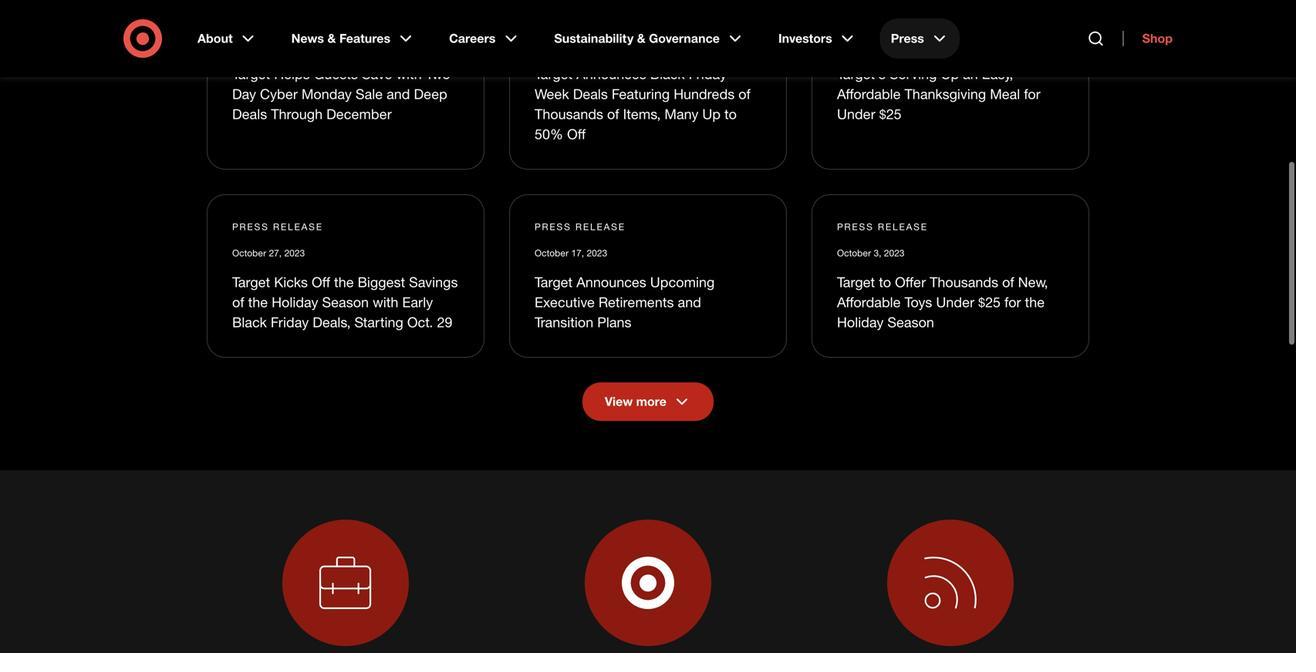 Task type: vqa. For each thing, say whether or not it's contained in the screenshot.
the left the October
yes



Task type: locate. For each thing, give the bounding box(es) containing it.
1 horizontal spatial to
[[879, 272, 892, 288]]

1 vertical spatial thousands
[[930, 272, 999, 288]]

1 vertical spatial holiday
[[838, 312, 884, 328]]

november left 24, at the top left
[[232, 37, 276, 48]]

for down new,
[[1005, 292, 1022, 308]]

deals
[[573, 83, 608, 100], [232, 103, 267, 120]]

press release for announces
[[535, 219, 626, 230]]

1 announces from the top
[[577, 63, 647, 80]]

about
[[198, 31, 233, 46]]

announces inside target announces upcoming executive retirements and transition plans
[[577, 272, 647, 288]]

$25 inside 'target's serving up an easy, affordable thanksgiving meal for under $25'
[[880, 103, 902, 120]]

2 horizontal spatial october
[[838, 245, 872, 257]]

press
[[838, 10, 874, 22], [891, 31, 925, 46], [232, 219, 269, 230], [535, 219, 572, 230], [838, 219, 874, 230]]

up
[[941, 63, 960, 80], [703, 103, 721, 120]]

16,
[[581, 37, 594, 48]]

target inside "target announces black friday week deals featuring hundreds of thousands of items, many up to 50% off"
[[535, 63, 573, 80]]

off right 50%
[[567, 123, 586, 140]]

0 horizontal spatial up
[[703, 103, 721, 120]]

up inside "target announces black friday week deals featuring hundreds of thousands of items, many up to 50% off"
[[703, 103, 721, 120]]

0 vertical spatial announces
[[577, 63, 647, 80]]

under down target's
[[838, 103, 876, 120]]

holiday down october 3, 2023
[[838, 312, 884, 328]]

press for target to offer thousands of new, affordable toys under $25 for the holiday season
[[838, 219, 874, 230]]

target announces upcoming executive retirements and transition plans link
[[535, 272, 715, 328]]

0 vertical spatial thousands
[[535, 103, 604, 120]]

$25
[[880, 103, 902, 120], [979, 292, 1001, 308]]

holiday inside target to offer thousands of new, affordable toys under $25 for the holiday season
[[838, 312, 884, 328]]

new,
[[1019, 272, 1049, 288]]

0 vertical spatial $25
[[880, 103, 902, 120]]

save
[[362, 63, 392, 80]]

release up 3,
[[878, 219, 929, 230]]

1 horizontal spatial november
[[535, 37, 578, 48]]

sustainability
[[555, 31, 634, 46]]

0 horizontal spatial season
[[322, 292, 369, 308]]

target inside "target helps guests save with two- day cyber monday sale and deep deals through december"
[[232, 63, 270, 80]]

press up october 17, 2023
[[535, 219, 572, 230]]

1 vertical spatial affordable
[[838, 292, 901, 308]]

1 vertical spatial black
[[232, 312, 267, 328]]

1 vertical spatial for
[[1005, 292, 1022, 308]]

1 horizontal spatial thousands
[[930, 272, 999, 288]]

sustainability & governance link
[[544, 19, 756, 59]]

off
[[567, 123, 586, 140], [312, 272, 330, 288]]

0 vertical spatial and
[[387, 83, 410, 100]]

2 horizontal spatial november
[[838, 37, 881, 48]]

1 vertical spatial $25
[[979, 292, 1001, 308]]

up up thanksgiving
[[941, 63, 960, 80]]

executive
[[535, 292, 595, 308]]

starting
[[355, 312, 404, 328]]

0 vertical spatial to
[[725, 103, 737, 120]]

0 vertical spatial under
[[838, 103, 876, 120]]

black
[[651, 63, 685, 80], [232, 312, 267, 328]]

target inside the target kicks off the biggest savings of the holiday season with early black friday deals, starting oct. 29
[[232, 272, 270, 288]]

biggest
[[358, 272, 405, 288]]

1 horizontal spatial &
[[637, 31, 646, 46]]

1 november from the left
[[232, 37, 276, 48]]

0 horizontal spatial to
[[725, 103, 737, 120]]

october for target announces upcoming executive retirements and transition plans
[[535, 245, 569, 257]]

cyber
[[260, 83, 298, 100]]

holiday down kicks
[[272, 292, 318, 308]]

&
[[328, 31, 336, 46], [637, 31, 646, 46]]

press for target announces upcoming executive retirements and transition plans
[[535, 219, 572, 230]]

friday down kicks
[[271, 312, 309, 328]]

governance
[[649, 31, 720, 46]]

1 horizontal spatial $25
[[979, 292, 1001, 308]]

season inside target to offer thousands of new, affordable toys under $25 for the holiday season
[[888, 312, 935, 328]]

0 horizontal spatial november
[[232, 37, 276, 48]]

0 horizontal spatial for
[[1005, 292, 1022, 308]]

0 vertical spatial friday
[[689, 63, 727, 80]]

0 horizontal spatial &
[[328, 31, 336, 46]]

thousands down week
[[535, 103, 604, 120]]

to left the offer
[[879, 272, 892, 288]]

2023 right 1,
[[894, 37, 914, 48]]

1 vertical spatial and
[[678, 292, 702, 308]]

october left '17,'
[[535, 245, 569, 257]]

of down october 27, 2023
[[232, 292, 244, 308]]

2023 for target kicks off the biggest savings of the holiday season with early black friday deals, starting oct. 29
[[284, 245, 305, 257]]

2 horizontal spatial the
[[1026, 292, 1045, 308]]

savings
[[409, 272, 458, 288]]

under inside target to offer thousands of new, affordable toys under $25 for the holiday season
[[937, 292, 975, 308]]

transition
[[535, 312, 594, 328]]

up down hundreds
[[703, 103, 721, 120]]

november 16, 2023
[[535, 37, 617, 48]]

target's serving up an easy, affordable thanksgiving meal for under $25 link
[[838, 63, 1041, 120]]

season
[[322, 292, 369, 308], [888, 312, 935, 328]]

2023 right '17,'
[[587, 245, 608, 257]]

0 vertical spatial off
[[567, 123, 586, 140]]

under inside 'target's serving up an easy, affordable thanksgiving meal for under $25'
[[838, 103, 876, 120]]

friday inside the target kicks off the biggest savings of the holiday season with early black friday deals, starting oct. 29
[[271, 312, 309, 328]]

0 vertical spatial black
[[651, 63, 685, 80]]

press right 1,
[[891, 31, 925, 46]]

early
[[403, 292, 433, 308]]

1 & from the left
[[328, 31, 336, 46]]

october left 27,
[[232, 245, 266, 257]]

november
[[232, 37, 276, 48], [535, 37, 578, 48], [838, 37, 881, 48]]

november for helps
[[232, 37, 276, 48]]

thanksgiving
[[905, 83, 987, 100]]

affordable inside target to offer thousands of new, affordable toys under $25 for the holiday season
[[838, 292, 901, 308]]

0 horizontal spatial $25
[[880, 103, 902, 120]]

1 horizontal spatial friday
[[689, 63, 727, 80]]

the left biggest
[[334, 272, 354, 288]]

& for features
[[328, 31, 336, 46]]

1 october from the left
[[232, 245, 266, 257]]

release
[[878, 10, 929, 22], [273, 219, 323, 230], [576, 219, 626, 230], [878, 219, 929, 230]]

target up executive
[[535, 272, 573, 288]]

and down upcoming
[[678, 292, 702, 308]]

affordable down target's
[[838, 83, 901, 100]]

deals inside "target announces black friday week deals featuring hundreds of thousands of items, many up to 50% off"
[[573, 83, 608, 100]]

serving
[[890, 63, 938, 80]]

0 vertical spatial deals
[[573, 83, 608, 100]]

1 vertical spatial with
[[373, 292, 399, 308]]

black down october 27, 2023
[[232, 312, 267, 328]]

2 october from the left
[[535, 245, 569, 257]]

season down toys
[[888, 312, 935, 328]]

target down october 27, 2023
[[232, 272, 270, 288]]

press up october 3, 2023
[[838, 219, 874, 230]]

affordable inside 'target's serving up an easy, affordable thanksgiving meal for under $25'
[[838, 83, 901, 100]]

1 horizontal spatial and
[[678, 292, 702, 308]]

monday
[[302, 83, 352, 100]]

october
[[232, 245, 266, 257], [535, 245, 569, 257], [838, 245, 872, 257]]

& left governance
[[637, 31, 646, 46]]

october 17, 2023
[[535, 245, 608, 257]]

target for target announces upcoming executive retirements and transition plans
[[535, 272, 573, 288]]

0 vertical spatial up
[[941, 63, 960, 80]]

0 vertical spatial holiday
[[272, 292, 318, 308]]

1 horizontal spatial deals
[[573, 83, 608, 100]]

of left items,
[[608, 103, 620, 120]]

of inside the target kicks off the biggest savings of the holiday season with early black friday deals, starting oct. 29
[[232, 292, 244, 308]]

october left 3,
[[838, 245, 872, 257]]

0 horizontal spatial deals
[[232, 103, 267, 120]]

1 vertical spatial up
[[703, 103, 721, 120]]

press for target's serving up an easy, affordable thanksgiving meal for under $25
[[838, 10, 874, 22]]

to inside "target announces black friday week deals featuring hundreds of thousands of items, many up to 50% off"
[[725, 103, 737, 120]]

1 horizontal spatial october
[[535, 245, 569, 257]]

with inside the target kicks off the biggest savings of the holiday season with early black friday deals, starting oct. 29
[[373, 292, 399, 308]]

and right 'sale' on the top left of page
[[387, 83, 410, 100]]

1 horizontal spatial off
[[567, 123, 586, 140]]

featuring
[[612, 83, 670, 100]]

1 vertical spatial deals
[[232, 103, 267, 120]]

1 horizontal spatial the
[[334, 272, 354, 288]]

release up 1,
[[878, 10, 929, 22]]

for right meal
[[1025, 83, 1041, 100]]

2 announces from the top
[[577, 272, 647, 288]]

1 vertical spatial under
[[937, 292, 975, 308]]

november 24, 2023
[[232, 37, 314, 48]]

for
[[1025, 83, 1041, 100], [1005, 292, 1022, 308]]

target announces upcoming executive retirements and transition plans
[[535, 272, 715, 328]]

offer
[[896, 272, 926, 288]]

november left 16,
[[535, 37, 578, 48]]

0 horizontal spatial off
[[312, 272, 330, 288]]

1 vertical spatial off
[[312, 272, 330, 288]]

1 affordable from the top
[[838, 83, 901, 100]]

the down october 27, 2023
[[248, 292, 268, 308]]

friday up hundreds
[[689, 63, 727, 80]]

toys
[[905, 292, 933, 308]]

off right kicks
[[312, 272, 330, 288]]

0 horizontal spatial friday
[[271, 312, 309, 328]]

2023 right 3,
[[885, 245, 905, 257]]

1 horizontal spatial holiday
[[838, 312, 884, 328]]

thousands inside "target announces black friday week deals featuring hundreds of thousands of items, many up to 50% off"
[[535, 103, 604, 120]]

announces
[[577, 63, 647, 80], [577, 272, 647, 288]]

press release up '17,'
[[535, 219, 626, 230]]

target up week
[[535, 63, 573, 80]]

of left new,
[[1003, 272, 1015, 288]]

more
[[637, 392, 667, 407]]

announces up "featuring"
[[577, 63, 647, 80]]

press up october 27, 2023
[[232, 219, 269, 230]]

0 horizontal spatial holiday
[[272, 292, 318, 308]]

2 & from the left
[[637, 31, 646, 46]]

the down new,
[[1026, 292, 1045, 308]]

2 november from the left
[[535, 37, 578, 48]]

target kicks off the biggest savings of the holiday season with early black friday deals, starting oct. 29 link
[[232, 272, 458, 328]]

announces up "retirements"
[[577, 272, 647, 288]]

0 vertical spatial affordable
[[838, 83, 901, 100]]

release up '17,'
[[576, 219, 626, 230]]

1 vertical spatial friday
[[271, 312, 309, 328]]

with up deep
[[396, 63, 422, 80]]

0 horizontal spatial black
[[232, 312, 267, 328]]

target up day
[[232, 63, 270, 80]]

$25 down serving
[[880, 103, 902, 120]]

& right news at the top of page
[[328, 31, 336, 46]]

1 vertical spatial to
[[879, 272, 892, 288]]

news & features link
[[281, 19, 426, 59]]

sustainability & governance
[[555, 31, 720, 46]]

press release up 3,
[[838, 219, 929, 230]]

november left 1,
[[838, 37, 881, 48]]

meal
[[991, 83, 1021, 100]]

press release
[[838, 10, 929, 22], [232, 219, 323, 230], [535, 219, 626, 230], [838, 219, 929, 230]]

1 horizontal spatial up
[[941, 63, 960, 80]]

0 horizontal spatial under
[[838, 103, 876, 120]]

under right toys
[[937, 292, 975, 308]]

up inside 'target's serving up an easy, affordable thanksgiving meal for under $25'
[[941, 63, 960, 80]]

1 horizontal spatial season
[[888, 312, 935, 328]]

announces inside "target announces black friday week deals featuring hundreds of thousands of items, many up to 50% off"
[[577, 63, 647, 80]]

press release for to
[[838, 219, 929, 230]]

season up deals,
[[322, 292, 369, 308]]

3 october from the left
[[838, 245, 872, 257]]

deals down day
[[232, 103, 267, 120]]

1 horizontal spatial for
[[1025, 83, 1041, 100]]

to down hundreds
[[725, 103, 737, 120]]

2 affordable from the top
[[838, 292, 901, 308]]

black up "featuring"
[[651, 63, 685, 80]]

target helps guests save with two- day cyber monday sale and deep deals through december link
[[232, 63, 456, 120]]

target
[[232, 63, 270, 80], [535, 63, 573, 80], [232, 272, 270, 288], [535, 272, 573, 288], [838, 272, 876, 288]]

december
[[327, 103, 392, 120]]

target helps guests save with two- day cyber monday sale and deep deals through december
[[232, 63, 456, 120]]

and
[[387, 83, 410, 100], [678, 292, 702, 308]]

off inside "target announces black friday week deals featuring hundreds of thousands of items, many up to 50% off"
[[567, 123, 586, 140]]

1 horizontal spatial under
[[937, 292, 975, 308]]

1 vertical spatial announces
[[577, 272, 647, 288]]

1 vertical spatial season
[[888, 312, 935, 328]]

1 horizontal spatial black
[[651, 63, 685, 80]]

24,
[[278, 37, 291, 48]]

with inside "target helps guests save with two- day cyber monday sale and deep deals through december"
[[396, 63, 422, 80]]

0 vertical spatial season
[[322, 292, 369, 308]]

3,
[[874, 245, 882, 257]]

target for target kicks off the biggest savings of the holiday season with early black friday deals, starting oct. 29
[[232, 272, 270, 288]]

helps
[[274, 63, 310, 80]]

thousands up toys
[[930, 272, 999, 288]]

$25 right toys
[[979, 292, 1001, 308]]

0 horizontal spatial thousands
[[535, 103, 604, 120]]

thousands inside target to offer thousands of new, affordable toys under $25 for the holiday season
[[930, 272, 999, 288]]

release up 27,
[[273, 219, 323, 230]]

press release up 1,
[[838, 10, 929, 22]]

holiday
[[272, 292, 318, 308], [838, 312, 884, 328]]

announces for transition
[[577, 272, 647, 288]]

of right hundreds
[[739, 83, 751, 100]]

affordable down the offer
[[838, 292, 901, 308]]

29
[[437, 312, 453, 328]]

of inside target to offer thousands of new, affordable toys under $25 for the holiday season
[[1003, 272, 1015, 288]]

and inside target announces upcoming executive retirements and transition plans
[[678, 292, 702, 308]]

press up november 1, 2023
[[838, 10, 874, 22]]

deals right week
[[573, 83, 608, 100]]

target inside target to offer thousands of new, affordable toys under $25 for the holiday season
[[838, 272, 876, 288]]

target down october 3, 2023
[[838, 272, 876, 288]]

0 horizontal spatial october
[[232, 245, 266, 257]]

17,
[[572, 245, 585, 257]]

affordable
[[838, 83, 901, 100], [838, 292, 901, 308]]

the
[[334, 272, 354, 288], [248, 292, 268, 308], [1026, 292, 1045, 308]]

with down biggest
[[373, 292, 399, 308]]

press release up 27,
[[232, 219, 323, 230]]

0 vertical spatial with
[[396, 63, 422, 80]]

0 vertical spatial for
[[1025, 83, 1041, 100]]

target for target to offer thousands of new, affordable toys under $25 for the holiday season
[[838, 272, 876, 288]]

press for target kicks off the biggest savings of the holiday season with early black friday deals, starting oct. 29
[[232, 219, 269, 230]]

under
[[838, 103, 876, 120], [937, 292, 975, 308]]

view more
[[605, 392, 667, 407]]

0 horizontal spatial and
[[387, 83, 410, 100]]

with
[[396, 63, 422, 80], [373, 292, 399, 308]]

november 1, 2023
[[838, 37, 914, 48]]

2023 right 27,
[[284, 245, 305, 257]]

to inside target to offer thousands of new, affordable toys under $25 for the holiday season
[[879, 272, 892, 288]]

investors link
[[768, 19, 868, 59]]

target inside target announces upcoming executive retirements and transition plans
[[535, 272, 573, 288]]

to
[[725, 103, 737, 120], [879, 272, 892, 288]]



Task type: describe. For each thing, give the bounding box(es) containing it.
2023 for target's serving up an easy, affordable thanksgiving meal for under $25
[[894, 37, 914, 48]]

50%
[[535, 123, 564, 140]]

release for kicks
[[273, 219, 323, 230]]

features
[[340, 31, 391, 46]]

2023 right 24, at the top left
[[294, 37, 314, 48]]

season inside the target kicks off the biggest savings of the holiday season with early black friday deals, starting oct. 29
[[322, 292, 369, 308]]

for inside target to offer thousands of new, affordable toys under $25 for the holiday season
[[1005, 292, 1022, 308]]

announces for featuring
[[577, 63, 647, 80]]

holiday inside the target kicks off the biggest savings of the holiday season with early black friday deals, starting oct. 29
[[272, 292, 318, 308]]

october 27, 2023
[[232, 245, 305, 257]]

many
[[665, 103, 699, 120]]

and inside "target helps guests save with two- day cyber monday sale and deep deals through december"
[[387, 83, 410, 100]]

upcoming
[[651, 272, 715, 288]]

the inside target to offer thousands of new, affordable toys under $25 for the holiday season
[[1026, 292, 1045, 308]]

through
[[271, 103, 323, 120]]

press release for serving
[[838, 10, 929, 22]]

investors
[[779, 31, 833, 46]]

careers
[[449, 31, 496, 46]]

2023 for target announces upcoming executive retirements and transition plans
[[587, 245, 608, 257]]

easy,
[[983, 63, 1014, 80]]

day
[[232, 83, 256, 100]]

target announces black friday week deals featuring hundreds of thousands of items, many up to 50% off link
[[535, 63, 751, 140]]

release for to
[[878, 219, 929, 230]]

target to offer thousands of new, affordable toys under $25 for the holiday season
[[838, 272, 1049, 328]]

oct.
[[408, 312, 433, 328]]

& for governance
[[637, 31, 646, 46]]

news
[[292, 31, 324, 46]]

october for target to offer thousands of new, affordable toys under $25 for the holiday season
[[838, 245, 872, 257]]

$25 inside target to offer thousands of new, affordable toys under $25 for the holiday season
[[979, 292, 1001, 308]]

deals,
[[313, 312, 351, 328]]

target kicks off the biggest savings of the holiday season with early black friday deals, starting oct. 29
[[232, 272, 458, 328]]

target to offer thousands of new, affordable toys under $25 for the holiday season link
[[838, 272, 1049, 328]]

target announces black friday week deals featuring hundreds of thousands of items, many up to 50% off
[[535, 63, 751, 140]]

hundreds
[[674, 83, 735, 100]]

items,
[[623, 103, 661, 120]]

view
[[605, 392, 633, 407]]

27,
[[269, 245, 282, 257]]

news & features
[[292, 31, 391, 46]]

view more button
[[583, 380, 714, 419]]

2023 for target to offer thousands of new, affordable toys under $25 for the holiday season
[[885, 245, 905, 257]]

3 november from the left
[[838, 37, 881, 48]]

target for target helps guests save with two- day cyber monday sale and deep deals through december
[[232, 63, 270, 80]]

kicks
[[274, 272, 308, 288]]

press release for kicks
[[232, 219, 323, 230]]

deals inside "target helps guests save with two- day cyber monday sale and deep deals through december"
[[232, 103, 267, 120]]

for inside 'target's serving up an easy, affordable thanksgiving meal for under $25'
[[1025, 83, 1041, 100]]

about link
[[187, 19, 268, 59]]

1,
[[883, 37, 891, 48]]

guests
[[314, 63, 358, 80]]

black inside the target kicks off the biggest savings of the holiday season with early black friday deals, starting oct. 29
[[232, 312, 267, 328]]

october for target kicks off the biggest savings of the holiday season with early black friday deals, starting oct. 29
[[232, 245, 266, 257]]

press link
[[881, 19, 960, 59]]

target's serving up an easy, affordable thanksgiving meal for under $25
[[838, 63, 1041, 120]]

week
[[535, 83, 570, 100]]

shop
[[1143, 31, 1173, 46]]

careers link
[[439, 19, 531, 59]]

target's
[[838, 63, 886, 80]]

release for announces
[[576, 219, 626, 230]]

target for target announces black friday week deals featuring hundreds of thousands of items, many up to 50% off
[[535, 63, 573, 80]]

0 horizontal spatial the
[[248, 292, 268, 308]]

november for announces
[[535, 37, 578, 48]]

sale
[[356, 83, 383, 100]]

deep
[[414, 83, 448, 100]]

two-
[[426, 63, 456, 80]]

release for serving
[[878, 10, 929, 22]]

black inside "target announces black friday week deals featuring hundreds of thousands of items, many up to 50% off"
[[651, 63, 685, 80]]

off inside the target kicks off the biggest savings of the holiday season with early black friday deals, starting oct. 29
[[312, 272, 330, 288]]

shop link
[[1124, 31, 1173, 46]]

an
[[964, 63, 979, 80]]

friday inside "target announces black friday week deals featuring hundreds of thousands of items, many up to 50% off"
[[689, 63, 727, 80]]

plans
[[598, 312, 632, 328]]

retirements
[[599, 292, 674, 308]]

october 3, 2023
[[838, 245, 905, 257]]

2023 right 16,
[[596, 37, 617, 48]]



